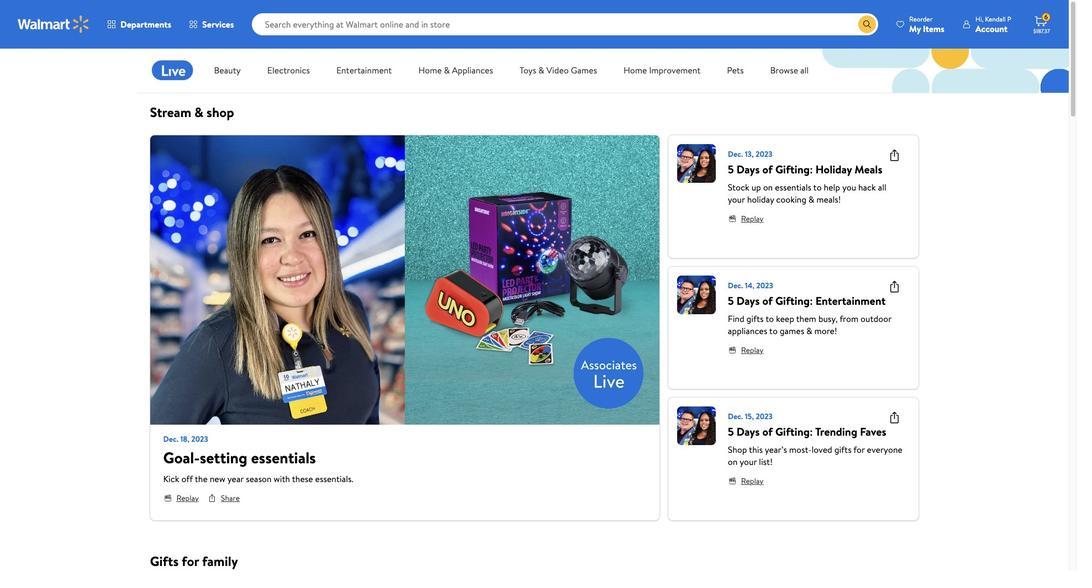 Task type: describe. For each thing, give the bounding box(es) containing it.
goal-
[[163, 447, 200, 468]]

beauty
[[214, 64, 241, 76]]

entertainment link
[[323, 64, 405, 76]]

everyone
[[867, 444, 903, 456]]

$187.37
[[1034, 27, 1050, 35]]

6 $187.37
[[1034, 12, 1050, 35]]

dec. 15, 2023
[[728, 411, 773, 422]]

5 days of gifting: entertainment find gifts to keep them busy, from outdoor appliances to games & more!
[[728, 293, 892, 337]]

13,
[[745, 149, 754, 160]]

movie icon image for 5 days of gifting: holiday meals
[[728, 214, 737, 223]]

walmart image for 5 days of gifting: holiday meals
[[678, 144, 716, 183]]

account
[[976, 22, 1008, 35]]

movie icon image for 5 days of gifting: trending faves
[[728, 477, 737, 486]]

dec. 18, 2023 goal-setting essentials kick off the new year season with these essentials.
[[163, 434, 353, 485]]

year
[[228, 473, 244, 485]]

essentials inside 5 days of gifting: holiday meals stock up on essentials to help you hack all your holiday cooking & meals!
[[775, 181, 812, 193]]

shop
[[207, 103, 234, 122]]

items
[[923, 22, 945, 35]]

stream
[[150, 103, 191, 122]]

games
[[780, 325, 805, 337]]

& for stream
[[195, 103, 204, 122]]

more!
[[815, 325, 838, 337]]

of for 5 days of gifting: entertainment
[[763, 293, 773, 308]]

stream & shop
[[150, 103, 234, 122]]

replay link down the off
[[163, 489, 199, 507]]

electronics
[[267, 64, 310, 76]]

with
[[274, 473, 290, 485]]

essentials.
[[315, 473, 353, 485]]

dec. for 5 days of gifting: entertainment
[[728, 280, 743, 291]]

share actions image for 5 days of gifting: entertainment
[[888, 280, 902, 293]]

on inside 5 days of gifting: trending faves shop this year's most-loved gifts for everyone on your list!
[[728, 456, 738, 468]]

departments
[[120, 18, 171, 30]]

loved
[[812, 444, 833, 456]]

share actions image for 5 days of gifting: trending faves
[[888, 411, 902, 425]]

5 for 5 days of gifting: trending faves
[[728, 425, 734, 439]]

replay for 5 days of gifting: trending faves
[[741, 476, 764, 487]]

my
[[910, 22, 921, 35]]

replay for 5 days of gifting: holiday meals
[[741, 213, 764, 224]]

setting
[[200, 447, 247, 468]]

6
[[1045, 12, 1048, 22]]

these
[[292, 473, 313, 485]]

games
[[571, 64, 597, 76]]

faves
[[860, 425, 887, 439]]

all inside 5 days of gifting: holiday meals stock up on essentials to help you hack all your holiday cooking & meals!
[[878, 181, 887, 193]]

p
[[1008, 14, 1012, 23]]

reorder my items
[[910, 14, 945, 35]]

replay link for 5 days of gifting: trending faves
[[728, 473, 764, 490]]

pets link
[[714, 64, 757, 76]]

home improvement link
[[611, 64, 714, 76]]

walmart image for 5 days of gifting: trending faves
[[678, 407, 716, 446]]

them
[[797, 313, 817, 325]]

gifting: for entertainment
[[776, 293, 813, 308]]

2023 for 5 days of gifting: trending faves
[[756, 411, 773, 422]]

dec. 14, 2023
[[728, 280, 774, 291]]

replay down the off
[[177, 493, 199, 504]]

& for home
[[444, 64, 450, 76]]

pets
[[727, 64, 744, 76]]

cooking
[[777, 193, 807, 206]]

year's
[[765, 444, 787, 456]]

dec. for 5 days of gifting: holiday meals
[[728, 149, 743, 160]]

from
[[840, 313, 859, 325]]

5 days of gifting: holiday meals stock up on essentials to help you hack all your holiday cooking & meals!
[[728, 162, 887, 206]]

14,
[[745, 280, 755, 291]]

& inside 5 days of gifting: holiday meals stock up on essentials to help you hack all your holiday cooking & meals!
[[809, 193, 815, 206]]

to inside 5 days of gifting: holiday meals stock up on essentials to help you hack all your holiday cooking & meals!
[[814, 181, 822, 193]]

find
[[728, 313, 745, 325]]

most-
[[789, 444, 812, 456]]

hack
[[859, 181, 876, 193]]

shop
[[728, 444, 747, 456]]

family
[[202, 552, 238, 571]]

you
[[843, 181, 857, 193]]

trending
[[816, 425, 858, 439]]

0 vertical spatial all
[[801, 64, 809, 76]]

help
[[824, 181, 841, 193]]

video
[[547, 64, 569, 76]]

gifts inside 5 days of gifting: entertainment find gifts to keep them busy, from outdoor appliances to games & more!
[[747, 313, 764, 325]]

dec. for 5 days of gifting: trending faves
[[728, 411, 743, 422]]

to left 'keep'
[[766, 313, 774, 325]]

keep
[[776, 313, 795, 325]]

services
[[202, 18, 234, 30]]

15,
[[745, 411, 754, 422]]

browse
[[771, 64, 799, 76]]

stock
[[728, 181, 750, 193]]

outdoor
[[861, 313, 892, 325]]

walmart image for 5 days of gifting: entertainment
[[678, 276, 716, 314]]

busy,
[[819, 313, 838, 325]]

departments button
[[98, 11, 180, 38]]

this
[[749, 444, 763, 456]]



Task type: locate. For each thing, give the bounding box(es) containing it.
gifting: up the most-
[[776, 425, 813, 439]]

1 vertical spatial essentials
[[251, 447, 316, 468]]

5 up shop
[[728, 425, 734, 439]]

for
[[854, 444, 865, 456], [182, 552, 199, 571]]

5 up stock
[[728, 162, 734, 177]]

2 vertical spatial 5
[[728, 425, 734, 439]]

0 vertical spatial days
[[737, 162, 760, 177]]

0 horizontal spatial entertainment
[[337, 64, 392, 76]]

2023 for 5 days of gifting: entertainment
[[757, 280, 774, 291]]

1 horizontal spatial for
[[854, 444, 865, 456]]

movie icon image
[[728, 214, 737, 223], [728, 346, 737, 355], [728, 477, 737, 486], [163, 494, 172, 503]]

your for 5 days of gifting: trending faves
[[740, 456, 757, 468]]

replay link down holiday at the top right of the page
[[728, 210, 764, 228]]

3 of from the top
[[763, 425, 773, 439]]

gifting: inside 5 days of gifting: entertainment find gifts to keep them busy, from outdoor appliances to games & more!
[[776, 293, 813, 308]]

entertainment
[[337, 64, 392, 76], [816, 293, 886, 308]]

5 for 5 days of gifting: entertainment
[[728, 293, 734, 308]]

gifts down 'trending'
[[835, 444, 852, 456]]

share actions image for 5 days of gifting: holiday meals
[[888, 149, 902, 162]]

days down 13,
[[737, 162, 760, 177]]

services button
[[180, 11, 243, 38]]

dec. 13, 2023
[[728, 149, 773, 160]]

3 5 from the top
[[728, 425, 734, 439]]

your inside 5 days of gifting: trending faves shop this year's most-loved gifts for everyone on your list!
[[740, 456, 757, 468]]

share actions image
[[888, 149, 902, 162], [888, 280, 902, 293], [888, 411, 902, 425]]

off
[[181, 473, 193, 485]]

& left the more!
[[807, 325, 813, 337]]

days inside 5 days of gifting: holiday meals stock up on essentials to help you hack all your holiday cooking & meals!
[[737, 162, 760, 177]]

1 vertical spatial on
[[728, 456, 738, 468]]

gifting: up 'keep'
[[776, 293, 813, 308]]

1 gifting: from the top
[[776, 162, 813, 177]]

beauty link
[[201, 64, 254, 76]]

gifting: for holiday
[[776, 162, 813, 177]]

browse all link
[[757, 64, 822, 76]]

2 home from the left
[[624, 64, 647, 76]]

live background image
[[822, 49, 1069, 93]]

all
[[801, 64, 809, 76], [878, 181, 887, 193]]

essentials
[[775, 181, 812, 193], [251, 447, 316, 468]]

5 inside 5 days of gifting: trending faves shop this year's most-loved gifts for everyone on your list!
[[728, 425, 734, 439]]

home & appliances
[[419, 64, 493, 76]]

hi,
[[976, 14, 984, 23]]

to
[[814, 181, 822, 193], [766, 313, 774, 325], [770, 325, 778, 337]]

your for 5 days of gifting: holiday meals
[[728, 193, 745, 206]]

& left meals!
[[809, 193, 815, 206]]

&
[[444, 64, 450, 76], [539, 64, 545, 76], [195, 103, 204, 122], [809, 193, 815, 206], [807, 325, 813, 337]]

Search search field
[[252, 13, 879, 35]]

all right 'browse'
[[801, 64, 809, 76]]

your inside 5 days of gifting: holiday meals stock up on essentials to help you hack all your holiday cooking & meals!
[[728, 193, 745, 206]]

of inside 5 days of gifting: holiday meals stock up on essentials to help you hack all your holiday cooking & meals!
[[763, 162, 773, 177]]

1 horizontal spatial home
[[624, 64, 647, 76]]

0 horizontal spatial gifts
[[747, 313, 764, 325]]

of down 'dec. 14, 2023'
[[763, 293, 773, 308]]

0 vertical spatial gifts
[[747, 313, 764, 325]]

Walmart Site-Wide search field
[[252, 13, 879, 35]]

2 5 from the top
[[728, 293, 734, 308]]

for inside 5 days of gifting: trending faves shop this year's most-loved gifts for everyone on your list!
[[854, 444, 865, 456]]

2023 right 13,
[[756, 149, 773, 160]]

1 horizontal spatial entertainment
[[816, 293, 886, 308]]

essentials up with
[[251, 447, 316, 468]]

movie icon image down appliances
[[728, 346, 737, 355]]

1 vertical spatial share actions image
[[888, 280, 902, 293]]

0 horizontal spatial on
[[728, 456, 738, 468]]

home left improvement
[[624, 64, 647, 76]]

1 home from the left
[[419, 64, 442, 76]]

share actions image right meals
[[888, 149, 902, 162]]

share actions image up the "outdoor"
[[888, 280, 902, 293]]

0 vertical spatial your
[[728, 193, 745, 206]]

0 vertical spatial of
[[763, 162, 773, 177]]

replay down list!
[[741, 476, 764, 487]]

days inside 5 days of gifting: entertainment find gifts to keep them busy, from outdoor appliances to games & more!
[[737, 293, 760, 308]]

dec. left 18,
[[163, 434, 179, 445]]

days down "14,"
[[737, 293, 760, 308]]

1 vertical spatial days
[[737, 293, 760, 308]]

gifting: for trending
[[776, 425, 813, 439]]

gifts right "find"
[[747, 313, 764, 325]]

home for home improvement
[[624, 64, 647, 76]]

meals!
[[817, 193, 841, 206]]

dec. inside dec. 18, 2023 goal-setting essentials kick off the new year season with these essentials.
[[163, 434, 179, 445]]

2023 right 15,
[[756, 411, 773, 422]]

5 days of gifting: trending faves shop this year's most-loved gifts for everyone on your list!
[[728, 425, 903, 468]]

0 vertical spatial share actions image
[[888, 149, 902, 162]]

& right toys
[[539, 64, 545, 76]]

& left shop
[[195, 103, 204, 122]]

gifting: inside 5 days of gifting: trending faves shop this year's most-loved gifts for everyone on your list!
[[776, 425, 813, 439]]

electronics link
[[254, 64, 323, 76]]

home improvement
[[624, 64, 701, 76]]

0 vertical spatial 5
[[728, 162, 734, 177]]

2 of from the top
[[763, 293, 773, 308]]

of inside 5 days of gifting: trending faves shop this year's most-loved gifts for everyone on your list!
[[763, 425, 773, 439]]

share
[[221, 493, 240, 504]]

gifting: inside 5 days of gifting: holiday meals stock up on essentials to help you hack all your holiday cooking & meals!
[[776, 162, 813, 177]]

movie icon image down kick
[[163, 494, 172, 503]]

live image
[[146, 47, 201, 92]]

on left this
[[728, 456, 738, 468]]

up
[[752, 181, 761, 193]]

2023
[[756, 149, 773, 160], [757, 280, 774, 291], [756, 411, 773, 422], [191, 434, 208, 445]]

2 vertical spatial of
[[763, 425, 773, 439]]

gifting:
[[776, 162, 813, 177], [776, 293, 813, 308], [776, 425, 813, 439]]

replay down holiday at the top right of the page
[[741, 213, 764, 224]]

gifts for family
[[150, 552, 238, 571]]

entertainment inside 5 days of gifting: entertainment find gifts to keep them busy, from outdoor appliances to games & more!
[[816, 293, 886, 308]]

on inside 5 days of gifting: holiday meals stock up on essentials to help you hack all your holiday cooking & meals!
[[763, 181, 773, 193]]

1 horizontal spatial all
[[878, 181, 887, 193]]

to left games
[[770, 325, 778, 337]]

2023 for 5 days of gifting: holiday meals
[[756, 149, 773, 160]]

to left help
[[814, 181, 822, 193]]

dec. left "14,"
[[728, 280, 743, 291]]

gifts
[[747, 313, 764, 325], [835, 444, 852, 456]]

2023 inside dec. 18, 2023 goal-setting essentials kick off the new year season with these essentials.
[[191, 434, 208, 445]]

gifts inside 5 days of gifting: trending faves shop this year's most-loved gifts for everyone on your list!
[[835, 444, 852, 456]]

appliances
[[452, 64, 493, 76]]

replay down appliances
[[741, 345, 764, 356]]

movie icon image for 5 days of gifting: entertainment
[[728, 346, 737, 355]]

days for 5 days of gifting: holiday meals
[[737, 162, 760, 177]]

on
[[763, 181, 773, 193], [728, 456, 738, 468]]

all right hack on the top of page
[[878, 181, 887, 193]]

1 days from the top
[[737, 162, 760, 177]]

your left up
[[728, 193, 745, 206]]

home & appliances link
[[405, 64, 507, 76]]

reorder
[[910, 14, 933, 23]]

movie icon image down shop
[[728, 477, 737, 486]]

dec. left 15,
[[728, 411, 743, 422]]

days for 5 days of gifting: trending faves
[[737, 425, 760, 439]]

1 vertical spatial of
[[763, 293, 773, 308]]

for right gifts
[[182, 552, 199, 571]]

5 up "find"
[[728, 293, 734, 308]]

1 vertical spatial all
[[878, 181, 887, 193]]

1 vertical spatial gifting:
[[776, 293, 813, 308]]

replay link down appliances
[[728, 341, 764, 359]]

essentials right holiday at the top right of the page
[[775, 181, 812, 193]]

& for toys
[[539, 64, 545, 76]]

season
[[246, 473, 272, 485]]

dec. left 13,
[[728, 149, 743, 160]]

0 vertical spatial on
[[763, 181, 773, 193]]

0 horizontal spatial home
[[419, 64, 442, 76]]

1 horizontal spatial gifts
[[835, 444, 852, 456]]

0 vertical spatial gifting:
[[776, 162, 813, 177]]

2 share actions image from the top
[[888, 280, 902, 293]]

of for 5 days of gifting: trending faves
[[763, 425, 773, 439]]

appliances
[[728, 325, 768, 337]]

1 horizontal spatial on
[[763, 181, 773, 193]]

holiday
[[816, 162, 852, 177]]

share button
[[199, 489, 249, 507]]

home
[[419, 64, 442, 76], [624, 64, 647, 76]]

hi, kendall p account
[[976, 14, 1012, 35]]

the
[[195, 473, 208, 485]]

browse all
[[771, 64, 809, 76]]

days down 15,
[[737, 425, 760, 439]]

replay
[[741, 213, 764, 224], [741, 345, 764, 356], [741, 476, 764, 487], [177, 493, 199, 504]]

1 of from the top
[[763, 162, 773, 177]]

replay link for 5 days of gifting: entertainment
[[728, 341, 764, 359]]

& inside 5 days of gifting: entertainment find gifts to keep them busy, from outdoor appliances to games & more!
[[807, 325, 813, 337]]

of inside 5 days of gifting: entertainment find gifts to keep them busy, from outdoor appliances to games & more!
[[763, 293, 773, 308]]

1 5 from the top
[[728, 162, 734, 177]]

meals
[[855, 162, 883, 177]]

your
[[728, 193, 745, 206], [740, 456, 757, 468]]

walmart image for goal-setting essentials
[[150, 135, 660, 425]]

of down dec. 13, 2023
[[763, 162, 773, 177]]

5 inside 5 days of gifting: holiday meals stock up on essentials to help you hack all your holiday cooking & meals!
[[728, 162, 734, 177]]

2 days from the top
[[737, 293, 760, 308]]

days
[[737, 162, 760, 177], [737, 293, 760, 308], [737, 425, 760, 439]]

1 share actions image from the top
[[888, 149, 902, 162]]

toys
[[520, 64, 537, 76]]

home left appliances in the left top of the page
[[419, 64, 442, 76]]

dec.
[[728, 149, 743, 160], [728, 280, 743, 291], [728, 411, 743, 422], [163, 434, 179, 445]]

replay link down list!
[[728, 473, 764, 490]]

replay for 5 days of gifting: entertainment
[[741, 345, 764, 356]]

movie icon image down stock
[[728, 214, 737, 223]]

list!
[[759, 456, 773, 468]]

3 gifting: from the top
[[776, 425, 813, 439]]

1 vertical spatial your
[[740, 456, 757, 468]]

of up year's
[[763, 425, 773, 439]]

your left list!
[[740, 456, 757, 468]]

days for 5 days of gifting: entertainment
[[737, 293, 760, 308]]

improvement
[[649, 64, 701, 76]]

new
[[210, 473, 225, 485]]

2 vertical spatial days
[[737, 425, 760, 439]]

share actions image right 'faves'
[[888, 411, 902, 425]]

18,
[[180, 434, 190, 445]]

replay link for 5 days of gifting: holiday meals
[[728, 210, 764, 228]]

& left appliances in the left top of the page
[[444, 64, 450, 76]]

1 vertical spatial entertainment
[[816, 293, 886, 308]]

0 vertical spatial for
[[854, 444, 865, 456]]

2023 right 18,
[[191, 434, 208, 445]]

3 share actions image from the top
[[888, 411, 902, 425]]

walmart image
[[18, 15, 90, 33], [150, 135, 660, 425], [678, 144, 716, 183], [678, 276, 716, 314], [678, 407, 716, 446]]

2 vertical spatial gifting:
[[776, 425, 813, 439]]

toys & video games
[[520, 64, 597, 76]]

of for 5 days of gifting: holiday meals
[[763, 162, 773, 177]]

3 days from the top
[[737, 425, 760, 439]]

search icon image
[[863, 20, 872, 29]]

5 inside 5 days of gifting: entertainment find gifts to keep them busy, from outdoor appliances to games & more!
[[728, 293, 734, 308]]

0 horizontal spatial all
[[801, 64, 809, 76]]

holiday
[[747, 193, 774, 206]]

2 gifting: from the top
[[776, 293, 813, 308]]

2 vertical spatial share actions image
[[888, 411, 902, 425]]

5 for 5 days of gifting: holiday meals
[[728, 162, 734, 177]]

0 horizontal spatial essentials
[[251, 447, 316, 468]]

home for home & appliances
[[419, 64, 442, 76]]

on right up
[[763, 181, 773, 193]]

0 vertical spatial entertainment
[[337, 64, 392, 76]]

kendall
[[985, 14, 1006, 23]]

kick
[[163, 473, 179, 485]]

1 vertical spatial 5
[[728, 293, 734, 308]]

0 horizontal spatial for
[[182, 552, 199, 571]]

2023 right "14,"
[[757, 280, 774, 291]]

for down 'faves'
[[854, 444, 865, 456]]

replay link
[[728, 210, 764, 228], [728, 341, 764, 359], [728, 473, 764, 490], [163, 489, 199, 507]]

gifting: up cooking
[[776, 162, 813, 177]]

1 vertical spatial for
[[182, 552, 199, 571]]

1 horizontal spatial essentials
[[775, 181, 812, 193]]

gifts
[[150, 552, 179, 571]]

essentials inside dec. 18, 2023 goal-setting essentials kick off the new year season with these essentials.
[[251, 447, 316, 468]]

1 vertical spatial gifts
[[835, 444, 852, 456]]

days inside 5 days of gifting: trending faves shop this year's most-loved gifts for everyone on your list!
[[737, 425, 760, 439]]

0 vertical spatial essentials
[[775, 181, 812, 193]]

toys & video games link
[[507, 64, 611, 76]]



Task type: vqa. For each thing, say whether or not it's contained in the screenshot.


